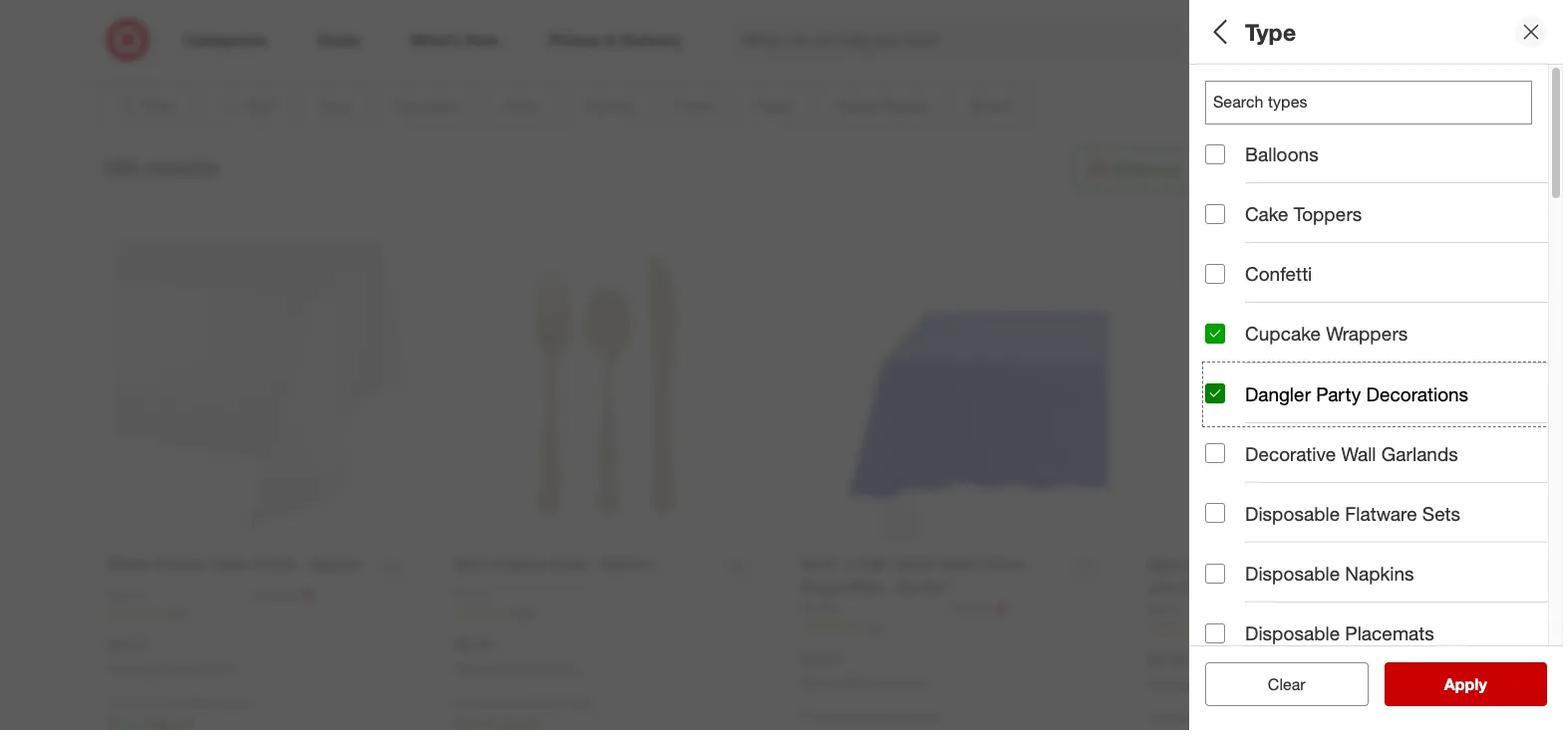 Task type: locate. For each thing, give the bounding box(es) containing it.
1 horizontal spatial dangler
[[1333, 104, 1382, 121]]

cupcake inside type cupcake wrappers; dangler party decorations
[[1205, 104, 1261, 121]]

dangler party decorations
[[1245, 382, 1469, 405]]

clear for clear all
[[1258, 675, 1296, 695]]

results
[[144, 153, 218, 181], [1457, 675, 1508, 695]]

decorations inside 'type' dialog
[[1367, 382, 1469, 405]]

cupcake
[[1205, 104, 1261, 121], [1245, 322, 1321, 345]]

262
[[169, 606, 189, 621]]

to
[[1235, 170, 1250, 190]]

purchased down '104'
[[836, 676, 892, 691]]

1 vertical spatial results
[[1457, 675, 1508, 695]]

0 vertical spatial party
[[1385, 104, 1419, 121]]

none text field inside 'type' dialog
[[1205, 81, 1532, 125]]

1 vertical spatial party
[[1316, 382, 1361, 405]]

purchased down "262"
[[142, 662, 198, 677]]

when
[[107, 662, 138, 677], [454, 662, 485, 677], [801, 676, 832, 691], [1148, 677, 1179, 692]]

only for 564
[[454, 697, 479, 712]]

placemats
[[1345, 622, 1435, 645]]

decorations
[[1422, 104, 1498, 121], [1367, 382, 1469, 405]]

$3.75 when purchased online
[[107, 635, 234, 677], [801, 649, 928, 691]]

party down cupcake wrappers
[[1316, 382, 1361, 405]]

online down featured
[[1243, 677, 1275, 692]]

type for type cupcake wrappers; dangler party decorations
[[1205, 78, 1248, 101]]

0 horizontal spatial $3.75
[[107, 635, 146, 655]]

purchased for 564
[[489, 662, 545, 677]]

purchased down featured
[[1182, 677, 1239, 692]]

orders right or
[[1422, 148, 1468, 168]]

with for 564
[[514, 697, 536, 712]]

clear down featured
[[1268, 675, 1306, 695]]

0 vertical spatial dangler
[[1333, 104, 1382, 121]]

only for 262
[[107, 697, 132, 712]]

with down $6.00 when purchased online
[[514, 697, 536, 712]]

only for 114
[[1148, 711, 1172, 726]]

online for 104
[[896, 676, 928, 691]]

online down the 564 link
[[549, 662, 581, 677]]

or
[[1373, 148, 1387, 168]]

1 horizontal spatial party
[[1385, 104, 1419, 121]]

0 vertical spatial cupcake
[[1205, 104, 1261, 121]]

only ships with $35 orders down $6.00 when purchased online
[[454, 697, 596, 712]]

$35
[[1392, 148, 1417, 168], [192, 697, 211, 712], [539, 697, 558, 712], [886, 710, 905, 725], [1233, 711, 1252, 726]]

with down "262"
[[167, 697, 189, 712]]

orders for 262
[[215, 697, 249, 712]]

online inside the $3.50 when purchased online
[[1243, 677, 1275, 692]]

orders down 104 link
[[909, 710, 943, 725]]

when inside $6.00 when purchased online
[[454, 662, 485, 677]]

type dialog
[[1189, 0, 1563, 731]]

orders down the 262 link
[[215, 697, 249, 712]]

only ships with $35 orders down "262"
[[107, 697, 249, 712]]

online down the 262 link
[[202, 662, 234, 677]]

$3.75 when purchased online down '104'
[[801, 649, 928, 691]]

clear all
[[1258, 675, 1316, 695]]

theme button
[[1205, 274, 1548, 344]]

results for see results
[[1457, 675, 1508, 695]]

apply button
[[1384, 663, 1547, 707]]

clear inside button
[[1258, 675, 1296, 695]]

price button
[[1205, 344, 1548, 414]]

online for 114
[[1243, 677, 1275, 692]]

0 vertical spatial decorations
[[1422, 104, 1498, 121]]

dangler inside type cupcake wrappers; dangler party decorations
[[1333, 104, 1382, 121]]

262 link
[[107, 605, 414, 622]]

0 horizontal spatial party
[[1316, 382, 1361, 405]]

purchased inside the $3.50 when purchased online
[[1182, 677, 1239, 692]]

online inside $6.00 when purchased online
[[549, 662, 581, 677]]

1 horizontal spatial results
[[1457, 675, 1508, 695]]

1 clear from the left
[[1258, 675, 1296, 695]]

2 vertical spatial disposable
[[1245, 622, 1340, 645]]

1 disposable from the top
[[1245, 502, 1340, 525]]

ships
[[135, 697, 163, 712], [482, 697, 510, 712], [829, 710, 857, 725], [1176, 711, 1204, 726]]

clear left all
[[1258, 675, 1296, 695]]

clear
[[1258, 675, 1296, 695], [1268, 675, 1306, 695]]

1 horizontal spatial $3.75
[[801, 649, 840, 669]]

results right see at bottom right
[[1457, 675, 1508, 695]]

$3.50 when purchased online
[[1148, 650, 1275, 692]]

3 disposable from the top
[[1245, 622, 1340, 645]]

only ships with $35 orders
[[107, 697, 249, 712], [454, 697, 596, 712], [801, 710, 943, 725], [1148, 711, 1290, 726]]

104
[[863, 620, 883, 635]]

only ships with $35 orders for 104
[[801, 710, 943, 725]]

orders down clear all on the right bottom
[[1255, 711, 1290, 726]]

only ships with $35 orders down the $3.50 when purchased online on the right of the page
[[1148, 711, 1290, 726]]

1 vertical spatial dangler
[[1245, 382, 1311, 405]]

free with redcard or $35 orders
[[1235, 148, 1468, 168]]

party up or
[[1385, 104, 1419, 121]]

type inside type cupcake wrappers; dangler party decorations
[[1205, 78, 1248, 101]]

disposable
[[1245, 502, 1340, 525], [1245, 562, 1340, 585], [1245, 622, 1340, 645]]

disposable up the 114 link
[[1245, 562, 1340, 585]]

0 horizontal spatial results
[[144, 153, 218, 181]]

toppers
[[1294, 203, 1362, 225]]

cake toppers
[[1245, 203, 1362, 225]]

2 disposable from the top
[[1245, 562, 1340, 585]]

type right all
[[1245, 18, 1296, 45]]

type
[[1245, 18, 1296, 45], [1205, 78, 1248, 101]]

clear button
[[1205, 663, 1368, 707]]

0 vertical spatial type
[[1245, 18, 1296, 45]]

114
[[1210, 621, 1230, 636]]

0 horizontal spatial dangler
[[1245, 382, 1311, 405]]

disposable for disposable placemats
[[1245, 622, 1340, 645]]

purchased
[[142, 662, 198, 677], [489, 662, 545, 677], [836, 676, 892, 691], [1182, 677, 1239, 692]]

disposable napkins
[[1245, 562, 1414, 585]]

2 clear from the left
[[1268, 675, 1306, 695]]

sets
[[1423, 502, 1461, 525]]

orders down $6.00 when purchased online
[[562, 697, 596, 712]]

with down '104'
[[861, 710, 883, 725]]

1 horizontal spatial $3.75 when purchased online
[[801, 649, 928, 691]]

0 vertical spatial results
[[144, 153, 218, 181]]

results right 165
[[144, 153, 218, 181]]

cupcake down the theme
[[1245, 322, 1321, 345]]

Confetti checkbox
[[1205, 264, 1225, 284]]

cake
[[1245, 203, 1289, 225]]

only ships with $35 orders down '104'
[[801, 710, 943, 725]]

clear for clear
[[1268, 675, 1306, 695]]

disposable down decorative
[[1245, 502, 1340, 525]]

only ships with $35 orders for 114
[[1148, 711, 1290, 726]]

free
[[1235, 148, 1266, 168]]

1 vertical spatial decorations
[[1367, 382, 1469, 405]]

with down the $3.50 when purchased online on the right of the page
[[1207, 711, 1230, 726]]

$35 for 262
[[192, 697, 211, 712]]

all filters
[[1205, 18, 1301, 45]]

dangler
[[1333, 104, 1382, 121], [1245, 382, 1311, 405]]

dangler up decorative
[[1245, 382, 1311, 405]]

0 horizontal spatial $3.75 when purchased online
[[107, 635, 234, 677]]

ships for 104
[[829, 710, 857, 725]]

cupcake up balloons 'option'
[[1205, 104, 1261, 121]]

ships for 564
[[482, 697, 510, 712]]

color button
[[1205, 204, 1548, 274]]

1 vertical spatial disposable
[[1245, 562, 1340, 585]]

when inside the $3.50 when purchased online
[[1148, 677, 1179, 692]]

0 vertical spatial disposable
[[1245, 502, 1340, 525]]

Decorative Wall Garlands checkbox
[[1205, 444, 1225, 464]]

1 vertical spatial type
[[1205, 78, 1248, 101]]

results for 165 results
[[144, 153, 218, 181]]

$3.75
[[107, 635, 146, 655], [801, 649, 840, 669]]

party
[[1385, 104, 1419, 121], [1316, 382, 1361, 405]]

results inside 'button'
[[1457, 675, 1508, 695]]

1 vertical spatial cupcake
[[1245, 322, 1321, 345]]

color
[[1205, 225, 1255, 248]]

type down search button
[[1205, 78, 1248, 101]]

clear inside button
[[1268, 675, 1306, 695]]

purchased down $6.00
[[489, 662, 545, 677]]

online down 104 link
[[896, 676, 928, 691]]

$35 for 114
[[1233, 711, 1252, 726]]

only
[[107, 697, 132, 712], [454, 697, 479, 712], [801, 710, 826, 725], [1148, 711, 1172, 726]]

dangler up 'free with redcard or $35 orders'
[[1333, 104, 1382, 121]]

search button
[[1213, 18, 1261, 66]]

cupcake wrappers
[[1245, 322, 1408, 345]]

online
[[202, 662, 234, 677], [549, 662, 581, 677], [896, 676, 928, 691], [1243, 677, 1275, 692]]

None text field
[[1205, 81, 1532, 125]]

with
[[1271, 148, 1300, 168], [167, 697, 189, 712], [514, 697, 536, 712], [861, 710, 883, 725], [1207, 711, 1230, 726]]

purchased inside $6.00 when purchased online
[[489, 662, 545, 677]]

orders
[[1422, 148, 1468, 168], [215, 697, 249, 712], [562, 697, 596, 712], [909, 710, 943, 725], [1255, 711, 1290, 726]]

$3.75 when purchased online down "262"
[[107, 635, 234, 677]]

disposable up clear all on the right bottom
[[1245, 622, 1340, 645]]

type inside dialog
[[1245, 18, 1296, 45]]

price
[[1205, 365, 1252, 387]]

when for 564
[[454, 662, 485, 677]]

disposable for disposable napkins
[[1245, 562, 1340, 585]]



Task type: vqa. For each thing, say whether or not it's contained in the screenshot.
Not
no



Task type: describe. For each thing, give the bounding box(es) containing it.
apply
[[1444, 675, 1487, 695]]

purchased for 262
[[142, 662, 198, 677]]

ships for 262
[[135, 697, 163, 712]]

confetti
[[1245, 263, 1312, 285]]

all
[[1300, 675, 1316, 695]]

dangler inside 'type' dialog
[[1245, 382, 1311, 405]]

guest rating button
[[1205, 484, 1548, 553]]

brand
[[1205, 574, 1260, 597]]

$3.50
[[1148, 650, 1187, 670]]

balloons
[[1245, 143, 1319, 166]]

wall
[[1341, 442, 1376, 465]]

decorations inside type cupcake wrappers; dangler party decorations
[[1422, 104, 1498, 121]]

114 link
[[1148, 620, 1456, 637]]

see results
[[1424, 675, 1508, 695]]

wrappers
[[1326, 322, 1408, 345]]

search
[[1213, 31, 1261, 51]]

decorative
[[1245, 442, 1336, 465]]

with for 262
[[167, 697, 189, 712]]

$3.75 for 104
[[801, 649, 840, 669]]

redcard
[[1305, 148, 1368, 168]]

occasion button
[[1205, 135, 1548, 204]]

with right free
[[1271, 148, 1300, 168]]

What can we help you find? suggestions appear below search field
[[731, 18, 1227, 62]]

orders for 114
[[1255, 711, 1290, 726]]

disposable flatware sets
[[1245, 502, 1461, 525]]

all
[[1205, 18, 1233, 45]]

$3.75 for 262
[[107, 635, 146, 655]]

$6.00
[[454, 635, 493, 655]]

wrappers;
[[1265, 104, 1329, 121]]

165
[[100, 153, 138, 181]]

rating
[[1264, 504, 1323, 527]]

only ships with $35 orders for 262
[[107, 697, 249, 712]]

Disposable Flatware Sets checkbox
[[1205, 504, 1225, 524]]

$35 for 104
[[886, 710, 905, 725]]

when for 114
[[1148, 677, 1179, 692]]

clear all button
[[1205, 663, 1368, 707]]

purchased for 104
[[836, 676, 892, 691]]

when for 104
[[801, 676, 832, 691]]

featured button
[[1205, 623, 1548, 693]]

Disposable Placemats checkbox
[[1205, 624, 1225, 644]]

online for 564
[[549, 662, 581, 677]]

party inside type cupcake wrappers; dangler party decorations
[[1385, 104, 1419, 121]]

party inside 'type' dialog
[[1316, 382, 1361, 405]]

see
[[1424, 675, 1452, 695]]

Disposable Napkins checkbox
[[1205, 564, 1225, 584]]

104 link
[[801, 619, 1108, 636]]

guest rating
[[1205, 504, 1323, 527]]

see results button
[[1384, 663, 1547, 707]]

Cake Toppers checkbox
[[1205, 204, 1225, 224]]

deals
[[1205, 434, 1256, 457]]

decorative wall garlands
[[1245, 442, 1458, 465]]

napkins
[[1345, 562, 1414, 585]]

type cupcake wrappers; dangler party decorations
[[1205, 78, 1498, 121]]

165 results
[[100, 153, 218, 181]]

garlands
[[1382, 442, 1458, 465]]

orders for 104
[[909, 710, 943, 725]]

deals button
[[1205, 414, 1548, 484]]

$3.75 when purchased online for 104
[[801, 649, 928, 691]]

filters
[[1239, 18, 1301, 45]]

$3.75 when purchased online for 262
[[107, 635, 234, 677]]

$6.00 when purchased online
[[454, 635, 581, 677]]

564
[[516, 606, 536, 621]]

when for 262
[[107, 662, 138, 677]]

occasion
[[1205, 155, 1290, 178]]

disposable for disposable flatware sets
[[1245, 502, 1340, 525]]

featured
[[1205, 644, 1285, 667]]

$35 for 564
[[539, 697, 558, 712]]

type for type
[[1245, 18, 1296, 45]]

disposable placemats
[[1245, 622, 1435, 645]]

advertisement region
[[183, 0, 1380, 47]]

only for 104
[[801, 710, 826, 725]]

purchased for 114
[[1182, 677, 1239, 692]]

theme
[[1205, 295, 1267, 318]]

guest
[[1205, 504, 1259, 527]]

all filters dialog
[[1189, 0, 1563, 731]]

orders for 564
[[562, 697, 596, 712]]

online for 262
[[202, 662, 234, 677]]

Dangler Party Decorations checkbox
[[1205, 384, 1225, 404]]

brand button
[[1205, 553, 1548, 623]]

Cupcake Wrappers checkbox
[[1205, 324, 1225, 344]]

cupcake inside 'type' dialog
[[1245, 322, 1321, 345]]

564 link
[[454, 605, 761, 622]]

ships for 114
[[1176, 711, 1204, 726]]

flatware
[[1345, 502, 1417, 525]]

Balloons checkbox
[[1205, 144, 1225, 164]]

only ships with $35 orders for 564
[[454, 697, 596, 712]]

with for 114
[[1207, 711, 1230, 726]]

with for 104
[[861, 710, 883, 725]]



